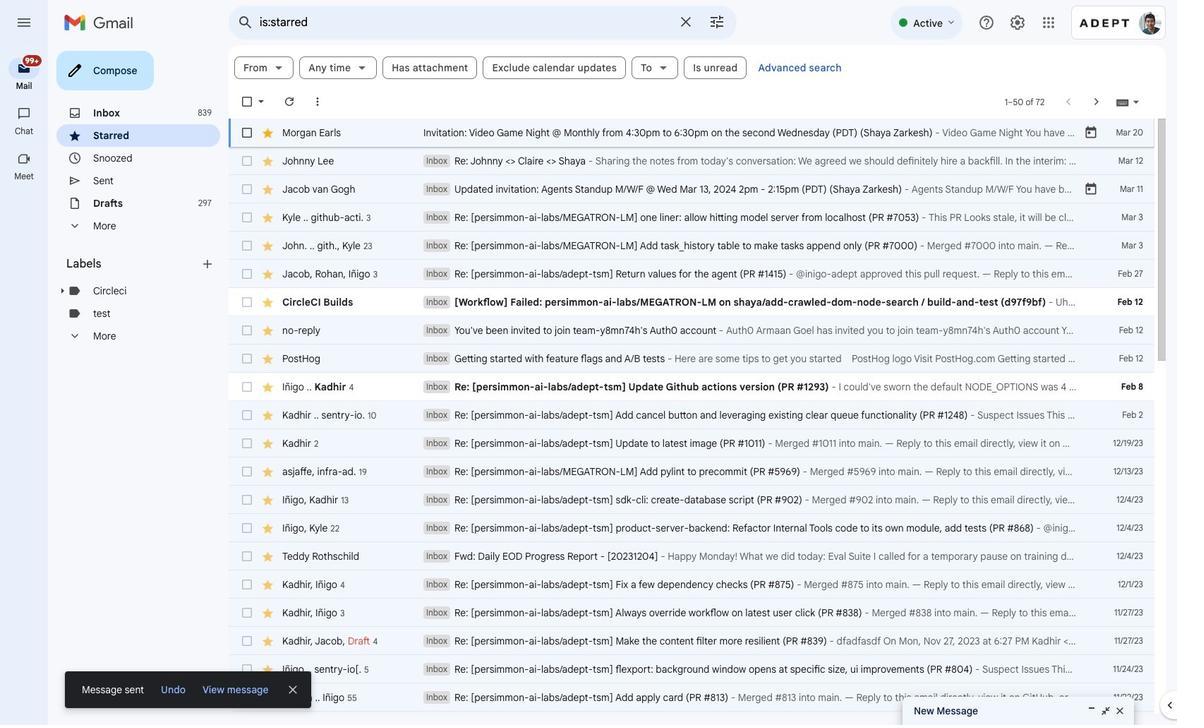 Task type: vqa. For each thing, say whether or not it's contained in the screenshot.
the Clear search icon
yes



Task type: locate. For each thing, give the bounding box(es) containing it.
5 row from the top
[[229, 232, 1155, 260]]

advanced search options image
[[703, 8, 732, 36]]

older image
[[1090, 95, 1104, 109]]

heading
[[0, 81, 48, 92], [0, 126, 48, 137], [0, 171, 48, 182], [66, 257, 201, 271]]

close image
[[1115, 705, 1126, 717]]

support image
[[979, 14, 996, 31]]

Search in mail search field
[[229, 6, 737, 40]]

refresh image
[[282, 95, 297, 109]]

4 row from the top
[[229, 203, 1155, 232]]

select input tool image
[[1133, 96, 1141, 107]]

12 row from the top
[[229, 429, 1155, 458]]

row
[[229, 119, 1155, 147], [229, 147, 1155, 175], [229, 175, 1155, 203], [229, 203, 1155, 232], [229, 232, 1155, 260], [229, 260, 1155, 288], [229, 288, 1155, 316], [229, 316, 1155, 345], [229, 345, 1155, 373], [229, 373, 1155, 401], [229, 401, 1155, 429], [229, 429, 1155, 458], [229, 458, 1155, 486], [229, 486, 1155, 514], [229, 514, 1155, 542], [229, 542, 1155, 571], [229, 571, 1155, 599], [229, 599, 1155, 627], [229, 627, 1155, 655], [229, 655, 1155, 684], [229, 684, 1155, 712], [229, 712, 1155, 725]]

10 row from the top
[[229, 373, 1155, 401]]

18 row from the top
[[229, 599, 1155, 627]]

8 row from the top
[[229, 316, 1155, 345]]

1 row from the top
[[229, 119, 1155, 147]]

search in mail image
[[233, 10, 258, 35]]

calendar event image
[[1085, 182, 1099, 196]]

main menu image
[[16, 14, 32, 31]]

2 row from the top
[[229, 147, 1155, 175]]

None checkbox
[[240, 126, 254, 140], [240, 154, 254, 168], [240, 182, 254, 196], [240, 210, 254, 225], [240, 239, 254, 253], [240, 380, 254, 394], [240, 436, 254, 451], [240, 465, 254, 479], [240, 634, 254, 648], [240, 662, 254, 677], [240, 126, 254, 140], [240, 154, 254, 168], [240, 182, 254, 196], [240, 210, 254, 225], [240, 239, 254, 253], [240, 380, 254, 394], [240, 436, 254, 451], [240, 465, 254, 479], [240, 634, 254, 648], [240, 662, 254, 677]]

None checkbox
[[240, 95, 254, 109], [240, 267, 254, 281], [240, 295, 254, 309], [240, 323, 254, 338], [240, 352, 254, 366], [240, 408, 254, 422], [240, 493, 254, 507], [240, 521, 254, 535], [240, 549, 254, 564], [240, 578, 254, 592], [240, 606, 254, 620], [240, 95, 254, 109], [240, 267, 254, 281], [240, 295, 254, 309], [240, 323, 254, 338], [240, 352, 254, 366], [240, 408, 254, 422], [240, 493, 254, 507], [240, 521, 254, 535], [240, 549, 254, 564], [240, 578, 254, 592], [240, 606, 254, 620]]

14 row from the top
[[229, 486, 1155, 514]]

20 row from the top
[[229, 655, 1155, 684]]

clear search image
[[672, 8, 701, 36]]

minimize image
[[1087, 705, 1098, 717]]

19 row from the top
[[229, 627, 1155, 655]]

calendar event image
[[1085, 126, 1099, 140]]

alert
[[23, 32, 1155, 708], [155, 677, 191, 703]]

3 row from the top
[[229, 175, 1155, 203]]

navigation
[[0, 45, 49, 725]]



Task type: describe. For each thing, give the bounding box(es) containing it.
13 row from the top
[[229, 458, 1155, 486]]

settings image
[[1010, 14, 1027, 31]]

11 row from the top
[[229, 401, 1155, 429]]

21 row from the top
[[229, 684, 1155, 712]]

9 row from the top
[[229, 345, 1155, 373]]

16 row from the top
[[229, 542, 1155, 571]]

more email options image
[[311, 95, 325, 109]]

22 row from the top
[[229, 712, 1155, 725]]

15 row from the top
[[229, 514, 1155, 542]]

6 row from the top
[[229, 260, 1155, 288]]

7 row from the top
[[229, 288, 1155, 316]]

gmail image
[[64, 8, 141, 37]]

pop out image
[[1101, 705, 1112, 717]]

17 row from the top
[[229, 571, 1155, 599]]

Search in mail text field
[[260, 16, 669, 30]]



